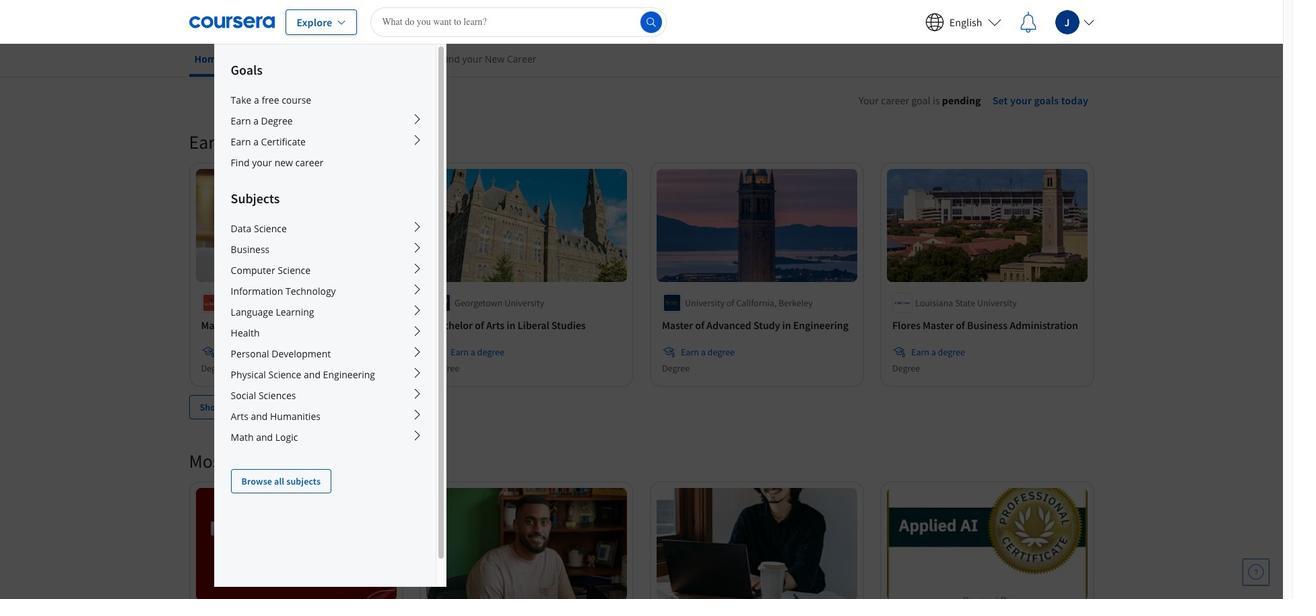 Task type: locate. For each thing, give the bounding box(es) containing it.
region
[[803, 111, 1241, 245]]

None search field
[[371, 7, 667, 37]]

earn your degree collection element
[[181, 108, 1103, 441]]

What do you want to learn? text field
[[371, 7, 667, 37]]

most popular certificates collection element
[[181, 428, 1103, 600]]

explore menu element
[[215, 44, 436, 494]]



Task type: vqa. For each thing, say whether or not it's contained in the screenshot.
Science? corresponding to What is a master's degree in computer science?
no



Task type: describe. For each thing, give the bounding box(es) containing it.
help center image
[[1249, 565, 1265, 581]]

coursera image
[[189, 11, 275, 33]]



